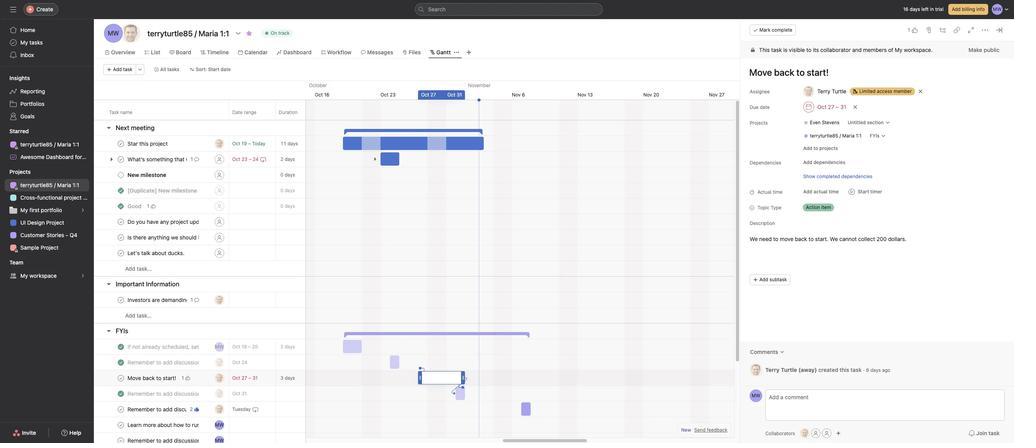 Task type: describe. For each thing, give the bounding box(es) containing it.
comments button
[[745, 345, 789, 359]]

dashboard inside the starred element
[[46, 154, 74, 160]]

1 horizontal spatial oct 31
[[447, 92, 462, 98]]

nov for nov 13
[[578, 92, 586, 98]]

oct 27
[[421, 92, 436, 98]]

terryturtle85 / maria 1:1 inside main content
[[810, 133, 862, 139]]

add actual time button
[[800, 187, 842, 197]]

completed checkbox for is there anything we should be doing differently? text field
[[116, 233, 126, 242]]

task left ·
[[851, 367, 862, 373]]

sort:
[[196, 66, 207, 72]]

/ for awesome dashboard for new project
[[54, 141, 56, 148]]

date
[[232, 109, 243, 115]]

Good text field
[[126, 202, 144, 210]]

functional
[[37, 194, 62, 201]]

move
[[780, 236, 793, 242]]

2 remember to add discussion topics for the next meeting cell from the top
[[93, 386, 229, 402]]

my for my tasks
[[20, 39, 28, 46]]

add subtask button
[[750, 275, 790, 285]]

nov inside november nov 6
[[512, 92, 521, 98]]

nov 27
[[709, 92, 725, 98]]

mark complete
[[759, 27, 792, 33]]

add actual time
[[803, 189, 839, 195]]

learn more about how to run effective 1:1s cell
[[93, 417, 229, 433]]

add up fyis button
[[125, 312, 135, 319]]

access
[[877, 88, 892, 94]]

to right need
[[773, 236, 778, 242]]

oct 30
[[446, 92, 461, 98]]

main content containing this task is visible to its collaborator and members of my workspace.
[[740, 41, 1014, 386]]

on track button
[[258, 28, 296, 39]]

board
[[176, 49, 191, 56]]

add left projects
[[803, 145, 812, 151]]

fyis button
[[866, 131, 889, 142]]

add or remove collaborators image
[[836, 431, 841, 436]]

date inside main content
[[760, 104, 770, 110]]

left
[[921, 6, 929, 12]]

gantt link
[[430, 48, 451, 57]]

6 inside november nov 6
[[522, 92, 525, 98]]

completed milestone checkbox for new milestone "text field"
[[118, 172, 124, 178]]

completed image for completed option in the star this project cell
[[116, 139, 126, 148]]

cross-
[[20, 194, 37, 201]]

remove assignee image
[[918, 89, 923, 94]]

1 remember to add discussion topics for the next meeting text field from the top
[[126, 390, 199, 398]]

make public
[[969, 47, 1000, 53]]

tt inside move back to start! cell
[[216, 375, 222, 381]]

start timer button
[[845, 187, 885, 197]]

action item button
[[800, 202, 847, 213]]

sample project
[[20, 244, 58, 251]]

dependencies inside 'show completed dependencies' button
[[841, 174, 873, 180]]

– inside main content
[[836, 104, 839, 110]]

collapse task list for this section image
[[106, 125, 112, 131]]

completed milestone image for completed milestone checkbox in the [duplicate] new milestone cell
[[118, 188, 124, 194]]

insights element
[[0, 71, 94, 124]]

– for star this project cell
[[248, 141, 251, 147]]

visible
[[789, 47, 805, 53]]

important information button
[[116, 277, 179, 291]]

item
[[821, 205, 831, 210]]

teams element
[[0, 256, 94, 284]]

1 button inside investors are demanding we finish the project soon!! "cell"
[[189, 296, 201, 304]]

completed checkbox for second remember to add discussion topics for the next meeting text field from the bottom
[[116, 389, 126, 399]]

team
[[9, 259, 23, 266]]

board link
[[170, 48, 191, 57]]

november
[[468, 83, 491, 88]]

october
[[309, 83, 327, 88]]

new inside the starred element
[[83, 154, 95, 160]]

for
[[75, 154, 82, 160]]

27 left assignee
[[719, 92, 725, 98]]

fyis button
[[116, 324, 128, 338]]

join
[[976, 430, 987, 437]]

1:1 for awesome dashboard for new project
[[73, 141, 79, 148]]

completed checkbox for 1st remember to add discussion topics for the next meeting text field from the bottom
[[116, 405, 126, 414]]

2 we from the left
[[830, 236, 838, 242]]

remember to add discussion topics for the next meeting text field for seventh completed checkbox from the top
[[126, 437, 199, 443]]

completed image for do you have any project updates? text field
[[116, 217, 126, 227]]

1 vertical spatial 16
[[324, 92, 329, 98]]

trial
[[935, 6, 944, 12]]

awesome dashboard for new project
[[20, 154, 114, 160]]

terry for terry turtle (away) created this task · 6 days ago
[[765, 367, 780, 373]]

list
[[151, 49, 160, 56]]

we need to move back to start. we cannot collect 200 dollars.
[[750, 236, 907, 242]]

1 inside move back to start! cell
[[182, 375, 184, 381]]

move back to start! cell
[[93, 370, 229, 386]]

maria for awesome dashboard for new project
[[57, 141, 71, 148]]

dollars.
[[888, 236, 907, 242]]

7 completed checkbox from the top
[[116, 436, 126, 443]]

200
[[877, 236, 887, 242]]

help button
[[56, 426, 86, 440]]

1 horizontal spatial days
[[910, 6, 920, 12]]

4 remember to add discussion topics for the next meeting cell from the top
[[93, 433, 229, 443]]

-
[[66, 232, 68, 239]]

make
[[969, 47, 982, 53]]

completed checkbox for learn more about how to run effective 1:1s text field
[[116, 421, 126, 430]]

completed milestone image for completed milestone checkbox within the new milestone cell
[[118, 172, 124, 178]]

add dependencies button
[[800, 157, 849, 168]]

oct 24
[[232, 360, 247, 366]]

if not already scheduled, set up a recurring 1:1 meeting in your calendar cell
[[93, 339, 229, 355]]

0 horizontal spatial oct 27 – 31
[[232, 375, 258, 381]]

files
[[409, 49, 421, 56]]

add inside "button"
[[803, 160, 812, 165]]

terryturtle85 / maria 1:1 for awesome dashboard for new project
[[20, 141, 79, 148]]

oct 27 – 31 inside main content
[[817, 104, 846, 110]]

ui
[[20, 219, 26, 226]]

mw for the mw button to the middle
[[752, 393, 760, 399]]

members
[[863, 47, 887, 53]]

tasks for all tasks
[[167, 66, 179, 72]]

this
[[759, 47, 770, 53]]

repeats image
[[260, 156, 266, 162]]

workspace
[[29, 273, 57, 279]]

terryturtle85 for awesome dashboard for new project
[[20, 141, 53, 148]]

1 button inside move back to start! cell
[[180, 374, 192, 382]]

1 horizontal spatial 16
[[903, 6, 908, 12]]

need
[[759, 236, 772, 242]]

let's talk about ducks. cell
[[93, 245, 229, 261]]

completed checkbox for move back to start! text box on the bottom of page
[[116, 374, 126, 383]]

important information
[[116, 281, 179, 288]]

next meeting
[[116, 124, 155, 131]]

starred element
[[0, 124, 114, 165]]

task… for first add task… row
[[137, 266, 152, 272]]

nov for nov 27
[[709, 92, 718, 98]]

nov 20
[[643, 92, 659, 98]]

1 vertical spatial project
[[46, 219, 64, 226]]

completed checkbox for do you have any project updates? text field
[[116, 217, 126, 227]]

and
[[852, 47, 862, 53]]

all tasks button
[[150, 64, 183, 75]]

(away)
[[799, 367, 817, 373]]

0 horizontal spatial oct 31
[[232, 391, 247, 397]]

completed image for let's talk about ducks. text field
[[116, 249, 126, 258]]

0 vertical spatial 24
[[253, 156, 259, 162]]

Star this project text field
[[126, 140, 170, 148]]

files link
[[403, 48, 421, 57]]

maria for cross-functional project plan
[[57, 182, 71, 189]]

completed image for completed checkbox for second remember to add discussion topics for the next meeting text field from the bottom
[[116, 389, 126, 399]]

1 inside good cell
[[147, 203, 149, 209]]

31 inside main content
[[840, 104, 846, 110]]

investors are demanding we finish the project soon!! cell
[[93, 292, 229, 308]]

send
[[694, 427, 706, 433]]

27 left "oct 30"
[[431, 92, 436, 98]]

completed image for completed option inside what's something that was harder than expected? cell
[[116, 155, 126, 164]]

all tasks
[[160, 66, 179, 72]]

my workspace
[[20, 273, 57, 279]]

this task is visible to its collaborator and members of my workspace.
[[759, 47, 933, 53]]

awesome
[[20, 154, 44, 160]]

projects inside main content
[[750, 120, 768, 126]]

1 button inside what's something that was harder than expected? cell
[[189, 155, 201, 163]]

meeting
[[131, 124, 155, 131]]

5 completed image from the top
[[116, 358, 126, 367]]

time inside dropdown button
[[829, 189, 839, 195]]

complete
[[772, 27, 792, 33]]

stories
[[46, 232, 64, 239]]

to inside button
[[814, 145, 818, 151]]

[duplicate] new milestone cell
[[93, 183, 229, 199]]

do you have any project updates? cell
[[93, 214, 229, 230]]

dashboard link
[[277, 48, 312, 57]]

terry turtle (away) created this task · 6 days ago
[[765, 367, 890, 373]]

1:1 for cross-functional project plan
[[73, 182, 79, 189]]

– for if not already scheduled, set up a recurring 1:1 meeting in your calendar cell
[[248, 344, 251, 350]]

portfolios
[[20, 101, 44, 107]]

hide sidebar image
[[10, 6, 16, 13]]

Move back to start! text field
[[126, 374, 179, 382]]

subtask
[[770, 277, 787, 283]]

stevens
[[822, 120, 840, 126]]

sample
[[20, 244, 39, 251]]

Let's talk about ducks. text field
[[126, 249, 187, 257]]

tt button inside star this project cell
[[215, 139, 224, 148]]

task for add
[[123, 66, 132, 72]]

show
[[803, 174, 815, 180]]

calendar
[[244, 49, 268, 56]]

all
[[160, 66, 166, 72]]

add task… button for 2nd add task… row from the top
[[116, 312, 152, 320]]

feedback
[[707, 427, 727, 433]]

repeats image
[[252, 407, 259, 413]]

reporting
[[20, 88, 45, 95]]

terry turtle
[[817, 88, 846, 95]]

0 horizontal spatial time
[[773, 189, 782, 195]]

add task… for add task… button related to first add task… row
[[125, 266, 152, 272]]

show options image
[[235, 30, 241, 36]]

Investors are demanding we finish the project soon!! text field
[[126, 296, 187, 304]]

Is there anything we should be doing differently? text field
[[126, 234, 199, 241]]

terry for terry turtle
[[817, 88, 830, 95]]

turtle for terry turtle
[[832, 88, 846, 95]]

start inside dropdown button
[[208, 66, 219, 72]]

1 vertical spatial mw button
[[750, 390, 762, 402]]

31 right oct 27
[[457, 92, 462, 98]]

timeline link
[[201, 48, 229, 57]]

add billing info
[[952, 6, 985, 12]]

portfolio
[[41, 207, 62, 214]]

add task… button for first add task… row
[[116, 265, 152, 273]]

completed checkbox for investors are demanding we finish the project soon!! text field
[[116, 295, 126, 305]]

completed checkbox inside what's something that was harder than expected? cell
[[116, 155, 126, 164]]

more actions for this task image
[[982, 27, 988, 33]]

19 for next meeting
[[242, 141, 247, 147]]

messages
[[367, 49, 393, 56]]

type
[[771, 205, 782, 211]]

dependencies inside add dependencies "button"
[[814, 160, 845, 165]]

full screen image
[[968, 27, 974, 33]]

23 for oct 23
[[390, 92, 396, 98]]

on
[[271, 30, 277, 36]]



Task type: vqa. For each thing, say whether or not it's contained in the screenshot.
leftmost 40
no



Task type: locate. For each thing, give the bounding box(es) containing it.
project down the customer stories - q4
[[41, 244, 58, 251]]

3 completed milestone image from the top
[[118, 203, 124, 209]]

is
[[783, 47, 787, 53]]

start timer
[[858, 189, 882, 195]]

0 vertical spatial 16
[[903, 6, 908, 12]]

1 horizontal spatial tasks
[[167, 66, 179, 72]]

projects inside dropdown button
[[9, 169, 31, 175]]

my inside global element
[[20, 39, 28, 46]]

1 horizontal spatial 20
[[653, 92, 659, 98]]

2 add task… button from the top
[[116, 312, 152, 320]]

ago
[[882, 367, 890, 373]]

1 vertical spatial turtle
[[781, 367, 797, 373]]

date
[[221, 66, 231, 72], [760, 104, 770, 110]]

mw button for if not already scheduled, set up a recurring 1:1 meeting in your calendar cell
[[215, 342, 224, 352]]

None text field
[[145, 26, 231, 40], [276, 168, 337, 182], [276, 199, 337, 213], [276, 231, 337, 245], [276, 246, 337, 260], [276, 356, 337, 370], [145, 26, 231, 40], [276, 168, 337, 182], [276, 199, 337, 213], [276, 231, 337, 245], [276, 246, 337, 260], [276, 356, 337, 370]]

1 horizontal spatial fyis
[[870, 133, 880, 139]]

31 left clear due date icon
[[840, 104, 846, 110]]

19 up oct 24
[[242, 344, 247, 350]]

mw button
[[215, 342, 224, 352], [750, 390, 762, 402], [215, 421, 224, 430]]

add task…
[[125, 266, 152, 272], [125, 312, 152, 319]]

more actions image
[[138, 67, 142, 72]]

2 19 from the top
[[242, 344, 247, 350]]

Completed checkbox
[[116, 342, 126, 352], [116, 358, 126, 367], [116, 374, 126, 383], [116, 389, 126, 399], [116, 405, 126, 414], [116, 421, 126, 430], [116, 436, 126, 443]]

terryturtle85 / maria 1:1 up awesome dashboard for new project link
[[20, 141, 79, 148]]

1 vertical spatial 6
[[866, 367, 869, 373]]

help
[[69, 430, 81, 436]]

What's something that was harder than expected? text field
[[126, 155, 187, 163]]

2 collapse task list for this section image from the top
[[106, 328, 112, 334]]

tt
[[127, 30, 134, 37], [216, 141, 222, 146], [216, 297, 222, 303], [216, 360, 222, 365], [753, 367, 759, 373], [216, 375, 222, 381], [216, 391, 222, 397], [216, 407, 222, 412], [802, 431, 808, 436]]

maria up awesome dashboard for new project
[[57, 141, 71, 148]]

1 completed image from the top
[[116, 217, 126, 227]]

1 horizontal spatial projects
[[750, 120, 768, 126]]

0 vertical spatial add task…
[[125, 266, 152, 272]]

projects down due date
[[750, 120, 768, 126]]

send feedback link
[[694, 427, 727, 434]]

5 completed image from the top
[[116, 405, 126, 414]]

completed image inside 'learn more about how to run effective 1:1s' "cell"
[[116, 421, 126, 430]]

1 inside investors are demanding we finish the project soon!! "cell"
[[191, 297, 193, 303]]

0 vertical spatial dashboard
[[283, 49, 312, 56]]

1 right move back to start! text box on the bottom of page
[[182, 375, 184, 381]]

2 completed milestone checkbox from the top
[[118, 188, 124, 194]]

0 vertical spatial /
[[840, 133, 841, 139]]

2 vertical spatial terryturtle85
[[20, 182, 53, 189]]

mw for the mw button inside the if not already scheduled, set up a recurring 1:1 meeting in your calendar cell
[[215, 344, 224, 350]]

add inside button
[[759, 277, 768, 283]]

Completed checkbox
[[116, 139, 126, 148], [116, 155, 126, 164], [116, 217, 126, 227], [116, 233, 126, 242], [116, 249, 126, 258], [116, 295, 126, 305]]

copy task link image
[[954, 27, 960, 33]]

date inside dropdown button
[[221, 66, 231, 72]]

1 horizontal spatial terry
[[817, 88, 830, 95]]

2 completed image from the top
[[116, 155, 126, 164]]

dashboard down track
[[283, 49, 312, 56]]

0 horizontal spatial 20
[[252, 344, 258, 350]]

2 completed checkbox from the top
[[116, 155, 126, 164]]

my first portfolio link
[[5, 204, 89, 217]]

0 vertical spatial remember to add discussion topics for the next meeting text field
[[126, 390, 199, 398]]

1 completed image from the top
[[116, 139, 126, 148]]

search list box
[[415, 3, 602, 16]]

terryturtle85 / maria 1:1 link
[[801, 132, 865, 140], [5, 138, 89, 151], [5, 179, 89, 192]]

0 horizontal spatial new
[[83, 154, 95, 160]]

due
[[750, 104, 759, 110]]

1 vertical spatial 23
[[242, 156, 247, 162]]

1 task… from the top
[[137, 266, 152, 272]]

1 vertical spatial remember to add discussion topics for the next meeting text field
[[126, 406, 187, 414]]

completed image inside the do you have any project updates? cell
[[116, 217, 126, 227]]

0 horizontal spatial terry
[[765, 367, 780, 373]]

0 vertical spatial 6
[[522, 92, 525, 98]]

1 horizontal spatial turtle
[[832, 88, 846, 95]]

1 horizontal spatial we
[[830, 236, 838, 242]]

completed milestone checkbox inside [duplicate] new milestone cell
[[118, 188, 124, 194]]

1 vertical spatial dependencies
[[841, 174, 873, 180]]

0 horizontal spatial 6
[[522, 92, 525, 98]]

add task… for add task… button for 2nd add task… row from the top
[[125, 312, 152, 319]]

3 completed image from the top
[[116, 342, 126, 352]]

terry inside dropdown button
[[817, 88, 830, 95]]

1 completed milestone image from the top
[[118, 172, 124, 178]]

2 add task… from the top
[[125, 312, 152, 319]]

0 vertical spatial remember to add discussion topics for the next meeting text field
[[126, 359, 199, 367]]

24 left repeats image
[[253, 156, 259, 162]]

1 button left attachments: add a file to this task, move back to start! image
[[906, 25, 920, 36]]

oct 23
[[381, 92, 396, 98]]

completed checkbox inside investors are demanding we finish the project soon!! "cell"
[[116, 295, 126, 305]]

tab actions image
[[454, 50, 459, 55]]

my tasks
[[20, 39, 43, 46]]

my workspace link
[[5, 270, 89, 282]]

task for this
[[771, 47, 782, 53]]

1 vertical spatial terry
[[765, 367, 780, 373]]

global element
[[0, 19, 94, 66]]

terry turtle link
[[765, 367, 797, 373]]

add task… button up fyis button
[[116, 312, 152, 320]]

0 vertical spatial terry
[[817, 88, 830, 95]]

27 inside main content
[[828, 104, 834, 110]]

30
[[456, 92, 461, 98]]

see details, my workspace image
[[81, 274, 85, 278]]

16 left the left
[[903, 6, 908, 12]]

even
[[810, 120, 821, 126]]

1 inside what's something that was harder than expected? cell
[[191, 156, 193, 162]]

1 vertical spatial date
[[760, 104, 770, 110]]

oct 27 – 31 down oct 24
[[232, 375, 258, 381]]

oct
[[315, 92, 323, 98], [381, 92, 389, 98], [421, 92, 429, 98], [446, 92, 454, 98], [447, 92, 455, 98], [817, 104, 827, 110], [232, 141, 240, 147], [232, 156, 240, 162], [232, 344, 240, 350], [232, 360, 240, 366], [232, 375, 240, 381], [232, 391, 240, 397]]

dashboard left "for"
[[46, 154, 74, 160]]

mw inside if not already scheduled, set up a recurring 1:1 meeting in your calendar cell
[[215, 344, 224, 350]]

Remember to add discussion topics for the next meeting text field
[[126, 359, 199, 367], [126, 437, 199, 443]]

4 completed image from the top
[[116, 389, 126, 399]]

comments
[[750, 349, 778, 355]]

Do you have any project updates? text field
[[126, 218, 199, 226]]

1 vertical spatial projects
[[9, 169, 31, 175]]

my for my workspace
[[20, 273, 28, 279]]

limited
[[859, 88, 876, 94]]

turtle left limited
[[832, 88, 846, 95]]

terryturtle85 / maria 1:1 link up the awesome
[[5, 138, 89, 151]]

tasks inside dropdown button
[[167, 66, 179, 72]]

remember to add discussion topics for the next meeting text field up 'learn more about how to run effective 1:1s' "cell"
[[126, 406, 187, 414]]

Task Name text field
[[744, 63, 1005, 81]]

task
[[109, 109, 119, 115]]

1 vertical spatial collapse task list for this section image
[[106, 328, 112, 334]]

1 vertical spatial terryturtle85
[[20, 141, 53, 148]]

completed checkbox inside move back to start! cell
[[116, 374, 126, 383]]

terryturtle85 for cross-functional project plan
[[20, 182, 53, 189]]

section
[[867, 120, 884, 126]]

1 remember to add discussion topics for the next meeting cell from the top
[[93, 355, 229, 371]]

terryturtle85 / maria 1:1 down "stevens"
[[810, 133, 862, 139]]

terryturtle85 / maria 1:1 link for awesome dashboard for new project
[[5, 138, 89, 151]]

1 horizontal spatial 6
[[866, 367, 869, 373]]

1 vertical spatial maria
[[57, 141, 71, 148]]

27 down oct 24
[[242, 375, 247, 381]]

new milestone cell
[[93, 167, 229, 183]]

projects
[[819, 145, 838, 151]]

oct 27 – 31 down terry turtle
[[817, 104, 846, 110]]

see details, my first portfolio image
[[81, 208, 85, 213]]

0 vertical spatial 23
[[390, 92, 396, 98]]

gantt
[[436, 49, 451, 56]]

6 completed image from the top
[[116, 421, 126, 430]]

description
[[750, 221, 775, 226]]

3 remember to add discussion topics for the next meeting cell from the top
[[93, 402, 229, 418]]

Remember to add discussion topics for the next meeting text field
[[126, 390, 199, 398], [126, 406, 187, 414]]

maria inside the starred element
[[57, 141, 71, 148]]

1 vertical spatial completed milestone checkbox
[[118, 188, 124, 194]]

task… for 2nd add task… row from the top
[[137, 312, 152, 319]]

task for join
[[989, 430, 1000, 437]]

remember to add discussion topics for the next meeting cell down learn more about how to run effective 1:1s text field
[[93, 433, 229, 443]]

completed milestone checkbox for good text box
[[118, 203, 124, 209]]

portfolios link
[[5, 98, 89, 110]]

New milestone text field
[[126, 171, 169, 179]]

0 horizontal spatial 23
[[242, 156, 247, 162]]

1 vertical spatial oct 31
[[232, 391, 247, 397]]

1:1 inside the starred element
[[73, 141, 79, 148]]

2 nov from the left
[[578, 92, 586, 98]]

4 nov from the left
[[709, 92, 718, 98]]

0 vertical spatial date
[[221, 66, 231, 72]]

1 vertical spatial add task… button
[[116, 312, 152, 320]]

0 horizontal spatial 24
[[242, 360, 247, 366]]

23 for oct 23 – 24
[[242, 156, 247, 162]]

completed image inside if not already scheduled, set up a recurring 1:1 meeting in your calendar cell
[[116, 342, 126, 352]]

completed image inside let's talk about ducks. cell
[[116, 249, 126, 258]]

project up stories
[[46, 219, 64, 226]]

mw for the mw button in 'learn more about how to run effective 1:1s' "cell"
[[215, 422, 224, 428]]

/ for cross-functional project plan
[[54, 182, 56, 189]]

create
[[36, 6, 53, 13]]

task left is
[[771, 47, 782, 53]]

this
[[840, 367, 849, 373]]

main content
[[740, 41, 1014, 386]]

days left ago
[[871, 367, 881, 373]]

2 vertical spatial project
[[41, 244, 58, 251]]

27 up "stevens"
[[828, 104, 834, 110]]

1:1 up "for"
[[73, 141, 79, 148]]

1 vertical spatial completed milestone image
[[118, 188, 124, 194]]

remember to add discussion topics for the next meeting cell containing 2
[[93, 402, 229, 418]]

1 button down star this project cell
[[189, 155, 201, 163]]

maria inside main content
[[842, 133, 855, 139]]

action
[[806, 205, 820, 210]]

Completed milestone checkbox
[[118, 172, 124, 178], [118, 188, 124, 194], [118, 203, 124, 209]]

important
[[116, 281, 144, 288]]

1 add task… button from the top
[[116, 265, 152, 273]]

turtle for terry turtle (away) created this task · 6 days ago
[[781, 367, 797, 373]]

completed checkbox inside the is there anything we should be doing differently? cell
[[116, 233, 126, 242]]

completed image inside move back to start! cell
[[116, 374, 126, 383]]

we left need
[[750, 236, 758, 242]]

3 completed milestone checkbox from the top
[[118, 203, 124, 209]]

0 vertical spatial project
[[96, 154, 114, 160]]

dependencies
[[814, 160, 845, 165], [841, 174, 873, 180]]

0 vertical spatial mw button
[[215, 342, 224, 352]]

completed checkbox inside 'learn more about how to run effective 1:1s' "cell"
[[116, 421, 126, 430]]

completed image
[[116, 217, 126, 227], [116, 233, 126, 242], [116, 249, 126, 258], [116, 295, 126, 305], [116, 358, 126, 367], [116, 374, 126, 383], [116, 436, 126, 443]]

remember to add discussion topics for the next meeting cell up learn more about how to run effective 1:1s text field
[[93, 402, 229, 418]]

my down team
[[20, 273, 28, 279]]

completed image
[[116, 139, 126, 148], [116, 155, 126, 164], [116, 342, 126, 352], [116, 389, 126, 399], [116, 405, 126, 414], [116, 421, 126, 430]]

completed image for 1st remember to add discussion topics for the next meeting text field from the bottom's completed checkbox
[[116, 405, 126, 414]]

project inside the starred element
[[96, 154, 114, 160]]

completed milestone checkbox inside good cell
[[118, 203, 124, 209]]

tt inside main content
[[753, 367, 759, 373]]

add left subtask
[[759, 277, 768, 283]]

completed milestone checkbox for [duplicate] new milestone text field
[[118, 188, 124, 194]]

0 horizontal spatial fyis
[[116, 328, 128, 335]]

16 down october
[[324, 92, 329, 98]]

1 vertical spatial 20
[[252, 344, 258, 350]]

remove from starred image
[[246, 30, 252, 36]]

1 horizontal spatial dashboard
[[283, 49, 312, 56]]

1 horizontal spatial oct 27 – 31
[[817, 104, 846, 110]]

tasks down home
[[29, 39, 43, 46]]

4 completed image from the top
[[116, 295, 126, 305]]

0 horizontal spatial we
[[750, 236, 758, 242]]

completed image for move back to start! text box on the bottom of page
[[116, 374, 126, 383]]

search button
[[415, 3, 602, 16]]

2 remember to add discussion topics for the next meeting text field from the top
[[126, 437, 199, 443]]

customer stories - q4 link
[[5, 229, 89, 242]]

oct 31
[[447, 92, 462, 98], [232, 391, 247, 397]]

2 button
[[188, 406, 201, 414]]

dashboard inside "link"
[[283, 49, 312, 56]]

2 vertical spatial completed milestone checkbox
[[118, 203, 124, 209]]

inbox link
[[5, 49, 89, 61]]

1:1 up project
[[73, 182, 79, 189]]

terryturtle85 / maria 1:1 up functional
[[20, 182, 79, 189]]

– for move back to start! cell
[[248, 375, 251, 381]]

my right of
[[895, 47, 902, 53]]

add inside dropdown button
[[803, 189, 812, 195]]

terryturtle85 up the cross-
[[20, 182, 53, 189]]

terryturtle85 inside move back to start! dialog
[[810, 133, 838, 139]]

task right join
[[989, 430, 1000, 437]]

tt inside button
[[216, 141, 222, 146]]

days inside terry turtle (away) created this task · 6 days ago
[[871, 367, 881, 373]]

in
[[930, 6, 934, 12]]

1 button right investors are demanding we finish the project soon!! text field
[[189, 296, 201, 304]]

calendar link
[[238, 48, 268, 57]]

projects element containing even stevens
[[791, 116, 1013, 143]]

1 right investors are demanding we finish the project soon!! text field
[[191, 297, 193, 303]]

what's something that was harder than expected? cell
[[93, 151, 229, 167]]

collapse task list for this section image for fyis
[[106, 328, 112, 334]]

0 vertical spatial terryturtle85 / maria 1:1
[[810, 133, 862, 139]]

1 vertical spatial remember to add discussion topics for the next meeting text field
[[126, 437, 199, 443]]

add task… up fyis button
[[125, 312, 152, 319]]

1 left attachments: add a file to this task, move back to start! image
[[908, 27, 910, 33]]

nov 13
[[578, 92, 593, 98]]

oct 27 – 31
[[817, 104, 846, 110], [232, 375, 258, 381]]

completed image inside star this project cell
[[116, 139, 126, 148]]

completed image for completed checkbox within the 'learn more about how to run effective 1:1s' "cell"
[[116, 421, 126, 430]]

mark
[[759, 27, 771, 33]]

1 vertical spatial projects element
[[0, 165, 94, 256]]

home link
[[5, 24, 89, 36]]

mw
[[108, 30, 119, 37], [215, 344, 224, 350], [752, 393, 760, 399], [215, 422, 224, 428]]

1 vertical spatial days
[[871, 367, 881, 373]]

assignee
[[750, 89, 770, 95]]

completed checkbox for if not already scheduled, set up a recurring 1:1 meeting in your calendar text field
[[116, 342, 126, 352]]

/ inside the starred element
[[54, 141, 56, 148]]

2
[[190, 407, 193, 412]]

Learn more about how to run effective 1:1s text field
[[126, 421, 199, 429]]

projects down the awesome
[[9, 169, 31, 175]]

2 task… from the top
[[137, 312, 152, 319]]

1 nov from the left
[[512, 92, 521, 98]]

we right "start."
[[830, 236, 838, 242]]

16 days left in trial
[[903, 6, 944, 12]]

tasks right all
[[167, 66, 179, 72]]

tt inside investors are demanding we finish the project soon!! "cell"
[[216, 297, 222, 303]]

name
[[120, 109, 132, 115]]

tasks inside global element
[[29, 39, 43, 46]]

terry up even stevens
[[817, 88, 830, 95]]

days
[[910, 6, 920, 12], [871, 367, 881, 373]]

tuesday
[[232, 407, 251, 413]]

1:1 inside main content
[[856, 133, 862, 139]]

star this project cell
[[93, 136, 229, 152]]

3 nov from the left
[[643, 92, 652, 98]]

5 completed checkbox from the top
[[116, 249, 126, 258]]

0 horizontal spatial dashboard
[[46, 154, 74, 160]]

1:1 down untitled
[[856, 133, 862, 139]]

1 horizontal spatial 24
[[253, 156, 259, 162]]

0 vertical spatial 1:1
[[856, 133, 862, 139]]

/ inside main content
[[840, 133, 841, 139]]

completed
[[817, 174, 840, 180]]

0 horizontal spatial projects
[[9, 169, 31, 175]]

6 inside terry turtle (away) created this task · 6 days ago
[[866, 367, 869, 373]]

1 vertical spatial fyis
[[116, 328, 128, 335]]

my inside main content
[[895, 47, 902, 53]]

add tab image
[[466, 49, 472, 56]]

7 completed image from the top
[[116, 436, 126, 443]]

oct 31 up the 'tuesday'
[[232, 391, 247, 397]]

oct inside main content
[[817, 104, 827, 110]]

add up show
[[803, 160, 812, 165]]

0 vertical spatial collapse task list for this section image
[[106, 281, 112, 287]]

mw button inside 'learn more about how to run effective 1:1s' "cell"
[[215, 421, 224, 430]]

task… down investors are demanding we finish the project soon!! text field
[[137, 312, 152, 319]]

home
[[20, 27, 35, 33]]

terryturtle85 / maria 1:1 link up functional
[[5, 179, 89, 192]]

fyis inside popup button
[[870, 133, 880, 139]]

remember to add discussion topics for the next meeting text field down learn more about how to run effective 1:1s text field
[[126, 437, 199, 443]]

actual time
[[758, 189, 782, 195]]

remember to add discussion topics for the next meeting cell down if not already scheduled, set up a recurring 1:1 meeting in your calendar text field
[[93, 355, 229, 371]]

0 vertical spatial add task… row
[[94, 261, 305, 277]]

1 horizontal spatial projects element
[[791, 116, 1013, 143]]

None text field
[[276, 137, 337, 151], [276, 152, 337, 166], [276, 184, 337, 198], [276, 215, 337, 229], [276, 293, 337, 307], [276, 340, 337, 354], [276, 371, 337, 385], [276, 387, 337, 401], [276, 403, 337, 417], [276, 418, 337, 432], [276, 434, 337, 443], [276, 137, 337, 151], [276, 152, 337, 166], [276, 184, 337, 198], [276, 215, 337, 229], [276, 293, 337, 307], [276, 340, 337, 354], [276, 371, 337, 385], [276, 387, 337, 401], [276, 403, 337, 417], [276, 418, 337, 432], [276, 434, 337, 443]]

4 completed checkbox from the top
[[116, 233, 126, 242]]

1 collapse task list for this section image from the top
[[106, 281, 112, 287]]

is there anything we should be doing differently? cell
[[93, 230, 229, 246]]

completed image for completed checkbox within if not already scheduled, set up a recurring 1:1 meeting in your calendar cell
[[116, 342, 126, 352]]

0 horizontal spatial start
[[208, 66, 219, 72]]

If not already scheduled, set up a recurring 1:1 meeting in your calendar text field
[[126, 343, 199, 351]]

remember to add discussion topics for the next meeting text field for 6th completed checkbox from the bottom of the page
[[126, 359, 199, 367]]

terryturtle85 inside the starred element
[[20, 141, 53, 148]]

completed image inside what's something that was harder than expected? cell
[[116, 155, 126, 164]]

2 add task… row from the top
[[94, 308, 305, 324]]

completed image for investors are demanding we finish the project soon!! text field
[[116, 295, 126, 305]]

move back to start! dialog
[[740, 19, 1014, 443]]

1 down star this project cell
[[191, 156, 193, 162]]

mw inside 'learn more about how to run effective 1:1s' "cell"
[[215, 422, 224, 428]]

completed checkbox for let's talk about ducks. text field
[[116, 249, 126, 258]]

0 vertical spatial days
[[910, 6, 920, 12]]

remember to add discussion topics for the next meeting cell
[[93, 355, 229, 371], [93, 386, 229, 402], [93, 402, 229, 418], [93, 433, 229, 443]]

add up the important
[[125, 266, 135, 272]]

4 completed checkbox from the top
[[116, 389, 126, 399]]

add task… up the important
[[125, 266, 152, 272]]

31 up the 'tuesday'
[[242, 391, 247, 397]]

oct 16
[[315, 92, 329, 98]]

completed milestone checkbox inside new milestone cell
[[118, 172, 124, 178]]

next
[[116, 124, 129, 131]]

tasks for my tasks
[[29, 39, 43, 46]]

1 completed checkbox from the top
[[116, 342, 126, 352]]

0 vertical spatial 19
[[242, 141, 247, 147]]

projects element
[[791, 116, 1013, 143], [0, 165, 94, 256]]

1 button right good text box
[[145, 202, 157, 210]]

dependencies up start timer button
[[841, 174, 873, 180]]

1 vertical spatial add task…
[[125, 312, 152, 319]]

oct 31 right oct 27
[[447, 92, 462, 98]]

completed checkbox inside star this project cell
[[116, 139, 126, 148]]

task left more actions image
[[123, 66, 132, 72]]

of
[[888, 47, 893, 53]]

team button
[[0, 259, 23, 267]]

19
[[242, 141, 247, 147], [242, 344, 247, 350]]

0 vertical spatial maria
[[842, 133, 855, 139]]

expand subtask list for the task what's something that was harder than expected? image
[[108, 156, 115, 162]]

start
[[208, 66, 219, 72], [858, 189, 869, 195]]

0 horizontal spatial 16
[[324, 92, 329, 98]]

2 vertical spatial completed milestone image
[[118, 203, 124, 209]]

start inside button
[[858, 189, 869, 195]]

collapse task list for this section image left the important
[[106, 281, 112, 287]]

attachments: add a file to this task, move back to start! image
[[926, 27, 932, 33]]

1 19 from the top
[[242, 141, 247, 147]]

add left billing
[[952, 6, 961, 12]]

date range
[[232, 109, 256, 115]]

1 completed checkbox from the top
[[116, 139, 126, 148]]

23 left oct 27
[[390, 92, 396, 98]]

clear due date image
[[853, 105, 858, 110]]

my for my first portfolio
[[20, 207, 28, 214]]

1 vertical spatial 24
[[242, 360, 247, 366]]

1 horizontal spatial date
[[760, 104, 770, 110]]

completed milestone image inside [duplicate] new milestone cell
[[118, 188, 124, 194]]

awesome dashboard for new project link
[[5, 151, 114, 163]]

1 add task… row from the top
[[94, 261, 305, 277]]

1 horizontal spatial new
[[681, 427, 691, 433]]

maria up cross-functional project plan
[[57, 182, 71, 189]]

terryturtle85 / maria 1:1 for cross-functional project plan
[[20, 182, 79, 189]]

0 vertical spatial add task… button
[[116, 265, 152, 273]]

1 horizontal spatial start
[[858, 189, 869, 195]]

member
[[894, 88, 912, 94]]

limited access member
[[859, 88, 912, 94]]

due date
[[750, 104, 770, 110]]

mw button for 'learn more about how to run effective 1:1s' "cell"
[[215, 421, 224, 430]]

completed milestone image for completed milestone checkbox within good cell
[[118, 203, 124, 209]]

2 completed milestone image from the top
[[118, 188, 124, 194]]

remember to add discussion topics for the next meeting cell down move back to start! text box on the bottom of page
[[93, 386, 229, 402]]

0 vertical spatial tasks
[[29, 39, 43, 46]]

completed milestone image inside new milestone cell
[[118, 172, 124, 178]]

add down overview link
[[113, 66, 122, 72]]

2 completed image from the top
[[116, 233, 126, 242]]

my up "inbox"
[[20, 39, 28, 46]]

3 completed checkbox from the top
[[116, 217, 126, 227]]

dependencies down projects
[[814, 160, 845, 165]]

ui design project
[[20, 219, 64, 226]]

6 completed image from the top
[[116, 374, 126, 383]]

to left projects
[[814, 145, 818, 151]]

completed checkbox inside let's talk about ducks. cell
[[116, 249, 126, 258]]

1 right good text box
[[147, 203, 149, 209]]

my inside teams "element"
[[20, 273, 28, 279]]

days left the left
[[910, 6, 920, 12]]

24 down oct 19 – 20
[[242, 360, 247, 366]]

mw button inside if not already scheduled, set up a recurring 1:1 meeting in your calendar cell
[[215, 342, 224, 352]]

1 vertical spatial dashboard
[[46, 154, 74, 160]]

5 completed checkbox from the top
[[116, 405, 126, 414]]

my inside projects element
[[20, 207, 28, 214]]

completed image for is there anything we should be doing differently? text field
[[116, 233, 126, 242]]

date right the due
[[760, 104, 770, 110]]

remember to add discussion topics for the next meeting text field down if not already scheduled, set up a recurring 1:1 meeting in your calendar text field
[[126, 359, 199, 367]]

/ up awesome dashboard for new project link
[[54, 141, 56, 148]]

show subtasks for task what's something that was harder than expected? image
[[373, 157, 377, 162]]

31 up repeats icon
[[253, 375, 258, 381]]

start left timer
[[858, 189, 869, 195]]

2 vertical spatial maria
[[57, 182, 71, 189]]

untitled
[[848, 120, 866, 126]]

/ down "stevens"
[[840, 133, 841, 139]]

completed milestone image
[[118, 172, 124, 178], [118, 188, 124, 194], [118, 203, 124, 209]]

1 completed milestone checkbox from the top
[[118, 172, 124, 178]]

2 remember to add discussion topics for the next meeting text field from the top
[[126, 406, 187, 414]]

0 vertical spatial task…
[[137, 266, 152, 272]]

1 add task… from the top
[[125, 266, 152, 272]]

mw inside move back to start! dialog
[[752, 393, 760, 399]]

0 horizontal spatial date
[[221, 66, 231, 72]]

start right "sort:"
[[208, 66, 219, 72]]

collapse task list for this section image
[[106, 281, 112, 287], [106, 328, 112, 334]]

remember to add discussion topics for the next meeting text field down move back to start! cell
[[126, 390, 199, 398]]

actual
[[814, 189, 827, 195]]

my
[[20, 39, 28, 46], [895, 47, 902, 53], [20, 207, 28, 214], [20, 273, 28, 279]]

[Duplicate] New milestone text field
[[126, 187, 199, 195]]

1 we from the left
[[750, 236, 758, 242]]

completed image inside investors are demanding we finish the project soon!! "cell"
[[116, 295, 126, 305]]

completed checkbox for star this project text box
[[116, 139, 126, 148]]

add subtask image
[[940, 27, 946, 33]]

add subtask
[[759, 277, 787, 283]]

0 vertical spatial terryturtle85
[[810, 133, 838, 139]]

0 vertical spatial new
[[83, 154, 95, 160]]

project right "for"
[[96, 154, 114, 160]]

to right back
[[809, 236, 814, 242]]

0 vertical spatial oct 31
[[447, 92, 462, 98]]

0 vertical spatial start
[[208, 66, 219, 72]]

0 vertical spatial oct 27 – 31
[[817, 104, 846, 110]]

1 vertical spatial terryturtle85 / maria 1:1
[[20, 141, 79, 148]]

19 for fyis
[[242, 344, 247, 350]]

0 horizontal spatial turtle
[[781, 367, 797, 373]]

terryturtle85 up add to projects
[[810, 133, 838, 139]]

projects element inside main content
[[791, 116, 1013, 143]]

completed image inside the is there anything we should be doing differently? cell
[[116, 233, 126, 242]]

2 vertical spatial /
[[54, 182, 56, 189]]

1 vertical spatial task…
[[137, 312, 152, 319]]

to left its
[[806, 47, 811, 53]]

add task… button up the important
[[116, 265, 152, 273]]

6 completed checkbox from the top
[[116, 421, 126, 430]]

terry down comments popup button
[[765, 367, 780, 373]]

completed checkbox inside if not already scheduled, set up a recurring 1:1 meeting in your calendar cell
[[116, 342, 126, 352]]

1 horizontal spatial 23
[[390, 92, 396, 98]]

0 vertical spatial completed milestone image
[[118, 172, 124, 178]]

customer
[[20, 232, 45, 239]]

good cell
[[93, 198, 229, 214]]

3 completed image from the top
[[116, 249, 126, 258]]

1:1
[[856, 133, 862, 139], [73, 141, 79, 148], [73, 182, 79, 189]]

/ up cross-functional project plan
[[54, 182, 56, 189]]

projects element containing projects
[[0, 165, 94, 256]]

invite
[[22, 430, 36, 436]]

my first portfolio
[[20, 207, 62, 214]]

1 inside move back to start! dialog
[[908, 27, 910, 33]]

turtle inside terry turtle dropdown button
[[832, 88, 846, 95]]

info
[[976, 6, 985, 12]]

terryturtle85 / maria 1:1 inside the starred element
[[20, 141, 79, 148]]

1 remember to add discussion topics for the next meeting text field from the top
[[126, 359, 199, 367]]

action item
[[806, 205, 831, 210]]

information
[[146, 281, 179, 288]]

terryturtle85 / maria 1:1 link for cross-functional project plan
[[5, 179, 89, 192]]

6 completed checkbox from the top
[[116, 295, 126, 305]]

new right "for"
[[83, 154, 95, 160]]

toggle assignee popover image
[[215, 436, 224, 443]]

nov for nov 20
[[643, 92, 652, 98]]

2 completed checkbox from the top
[[116, 358, 126, 367]]

0 vertical spatial projects element
[[791, 116, 1013, 143]]

add to projects button
[[800, 143, 841, 154]]

0 vertical spatial 20
[[653, 92, 659, 98]]

my tasks link
[[5, 36, 89, 49]]

add left actual
[[803, 189, 812, 195]]

close details image
[[996, 27, 1002, 33]]

1 horizontal spatial time
[[829, 189, 839, 195]]

1 button up 2
[[180, 374, 192, 382]]

add task… row
[[94, 261, 305, 277], [94, 308, 305, 324]]

terryturtle85 / maria 1:1 link inside the starred element
[[5, 138, 89, 151]]

completed checkbox inside the do you have any project updates? cell
[[116, 217, 126, 227]]

completed milestone image inside good cell
[[118, 203, 124, 209]]

terryturtle85 / maria 1:1 link up projects
[[801, 132, 865, 140]]

1 vertical spatial add task… row
[[94, 308, 305, 324]]

1 button inside good cell
[[145, 202, 157, 210]]

my left first
[[20, 207, 28, 214]]

3 completed checkbox from the top
[[116, 374, 126, 383]]

2 vertical spatial terryturtle85 / maria 1:1
[[20, 182, 79, 189]]

cross-functional project plan
[[20, 194, 94, 201]]

collapse task list for this section image for important information
[[106, 281, 112, 287]]



